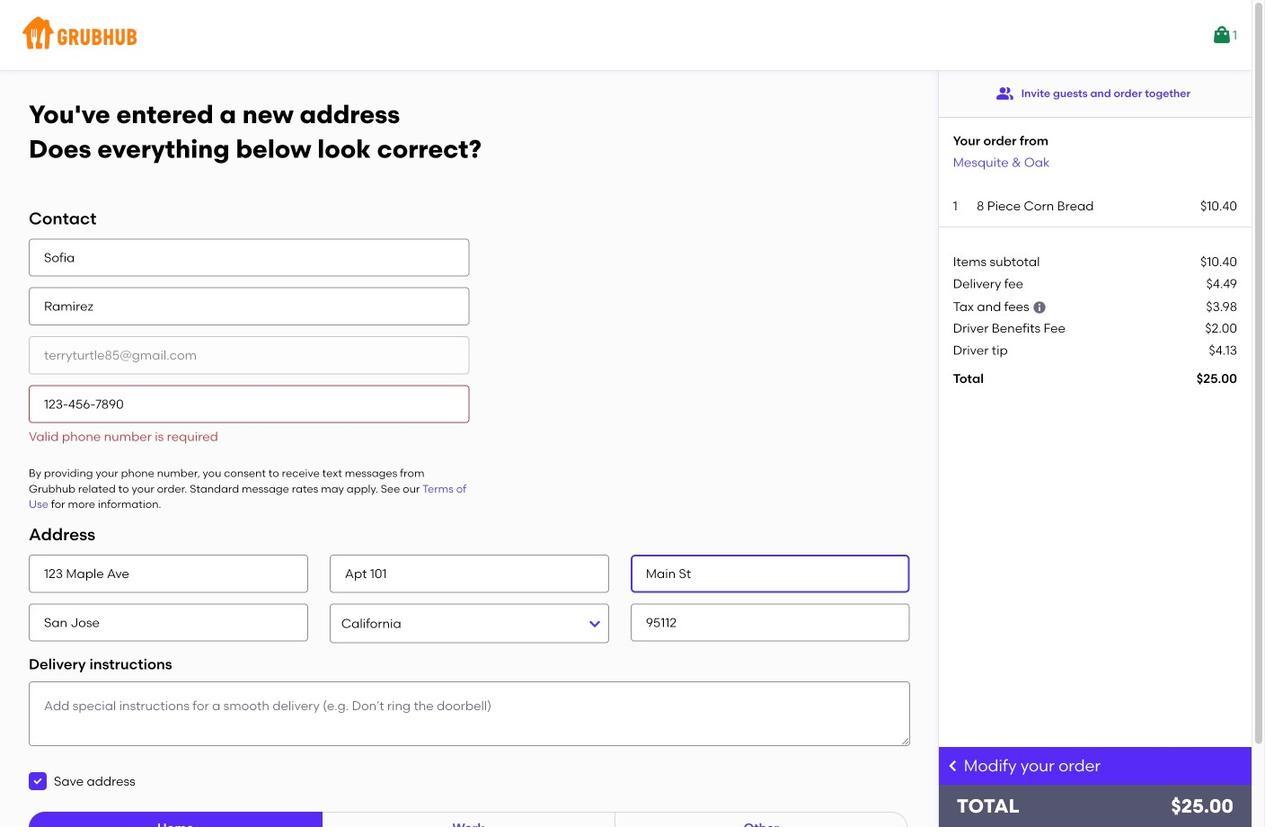 Task type: describe. For each thing, give the bounding box(es) containing it.
First name text field
[[29, 239, 470, 277]]

Address 2 text field
[[330, 555, 609, 593]]

Cross street text field
[[631, 555, 911, 593]]

people icon image
[[997, 85, 1015, 103]]

Address 1 text field
[[29, 555, 308, 593]]

Email email field
[[29, 336, 470, 374]]

Zip text field
[[631, 604, 911, 642]]



Task type: locate. For each thing, give the bounding box(es) containing it.
alert
[[29, 429, 218, 444]]

Last name text field
[[29, 287, 470, 326]]

svg image
[[32, 776, 43, 787]]

City text field
[[29, 604, 308, 642]]

Add special instructions for a smooth delivery (e.g. Don't ring the doorbell) text field
[[29, 682, 911, 746]]

main navigation navigation
[[0, 0, 1253, 70]]

Phone telephone field
[[29, 385, 470, 423]]

svg image
[[1033, 300, 1047, 315]]



Task type: vqa. For each thing, say whether or not it's contained in the screenshot.
Last name text box
yes



